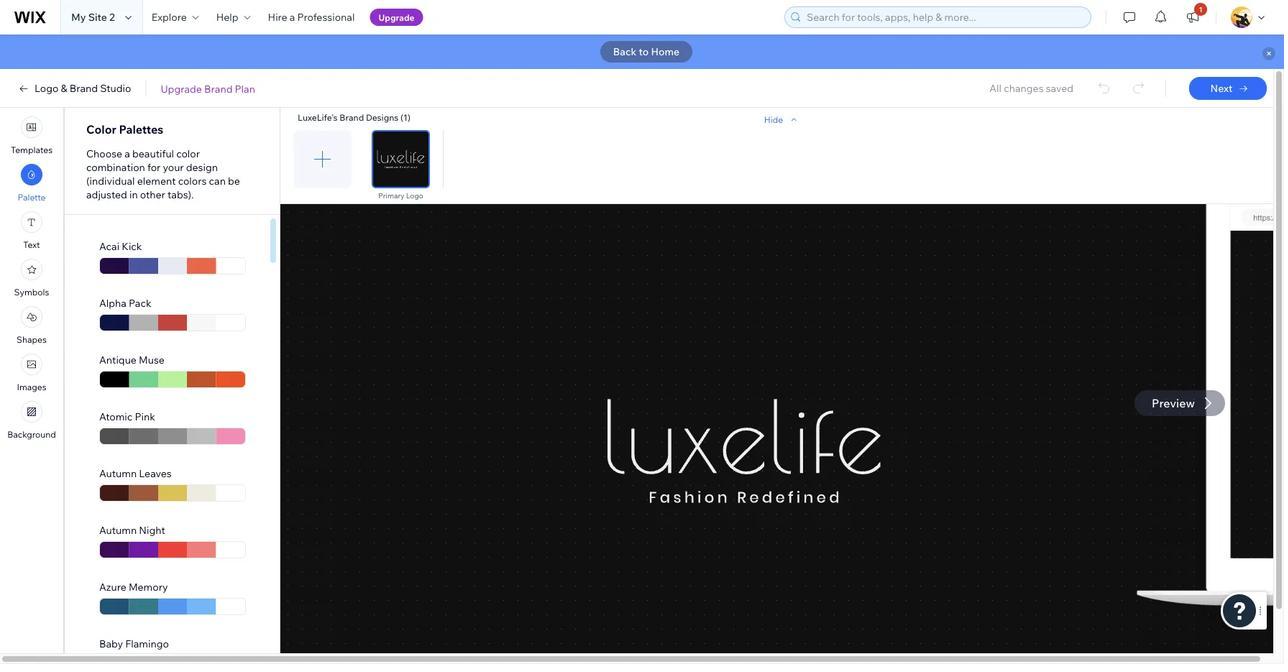Task type: describe. For each thing, give the bounding box(es) containing it.
be
[[228, 175, 240, 187]]

autumn leaves
[[99, 468, 172, 480]]

color palettes
[[86, 122, 164, 137]]

color
[[176, 147, 200, 160]]

combination
[[86, 161, 145, 174]]

next button
[[1190, 77, 1268, 100]]

my site 2
[[71, 11, 115, 23]]

adjusted
[[86, 188, 127, 201]]

menu containing templates
[[0, 112, 63, 445]]

in
[[129, 188, 138, 201]]

templates
[[11, 145, 53, 155]]

alpha
[[99, 297, 127, 310]]

autumn for autumn night
[[99, 524, 137, 537]]

help
[[216, 11, 239, 23]]

muse
[[139, 354, 165, 367]]

all changes saved
[[990, 82, 1074, 95]]

plan
[[235, 82, 255, 95]]

antique muse
[[99, 354, 165, 367]]

shapes
[[17, 335, 47, 345]]

palettes
[[119, 122, 164, 137]]

my
[[71, 11, 86, 23]]

acai kick
[[99, 240, 142, 253]]

autumn night
[[99, 524, 165, 537]]

background
[[7, 429, 56, 440]]

all
[[990, 82, 1002, 95]]

alpha pack
[[99, 297, 151, 310]]

logo inside logo & brand studio 'button'
[[35, 82, 59, 95]]

images
[[17, 382, 46, 393]]

flamingo
[[125, 638, 169, 651]]

upgrade button
[[370, 9, 423, 26]]

next
[[1211, 82, 1233, 95]]

help button
[[208, 0, 259, 35]]

color
[[86, 122, 116, 137]]

atomic pink
[[99, 411, 155, 423]]

atomic
[[99, 411, 133, 423]]

hide button
[[765, 113, 801, 126]]

luxelife's
[[298, 112, 338, 123]]

symbols button
[[14, 259, 49, 298]]

preview
[[1152, 396, 1196, 411]]

home
[[651, 45, 680, 58]]

Search for tools, apps, help & more... field
[[803, 7, 1087, 27]]

a for beautiful
[[125, 147, 130, 160]]

upgrade for upgrade brand plan
[[161, 82, 202, 95]]

palette
[[18, 192, 46, 203]]

upgrade brand plan
[[161, 82, 255, 95]]

brand for upgrade brand plan
[[204, 82, 233, 95]]

choose a beautiful color combination for your design (individual element colors can be adjusted in other tabs).
[[86, 147, 240, 201]]

hire a professional link
[[259, 0, 364, 35]]

brand for luxelife's brand designs (1)
[[340, 112, 364, 123]]

hire
[[268, 11, 288, 23]]

design
[[186, 161, 218, 174]]

azure memory
[[99, 581, 168, 594]]

tabs).
[[168, 188, 194, 201]]

element
[[137, 175, 176, 187]]

professional
[[298, 11, 355, 23]]

autumn for autumn leaves
[[99, 468, 137, 480]]

pink
[[135, 411, 155, 423]]

background button
[[7, 401, 56, 440]]

primary logo
[[379, 191, 423, 200]]

site
[[88, 11, 107, 23]]

logo & brand studio button
[[17, 82, 131, 95]]

azure
[[99, 581, 126, 594]]

shapes button
[[17, 306, 47, 345]]

upgrade brand plan button
[[161, 82, 255, 95]]

back
[[613, 45, 637, 58]]

kick
[[122, 240, 142, 253]]



Task type: vqa. For each thing, say whether or not it's contained in the screenshot.
the right "a"
yes



Task type: locate. For each thing, give the bounding box(es) containing it.
baby
[[99, 638, 123, 651]]

1 vertical spatial autumn
[[99, 524, 137, 537]]

beautiful
[[132, 147, 174, 160]]

templates button
[[11, 117, 53, 155]]

pack
[[129, 297, 151, 310]]

primary
[[379, 191, 405, 200]]

a inside choose a beautiful color combination for your design (individual element colors can be adjusted in other tabs).
[[125, 147, 130, 160]]

a up combination
[[125, 147, 130, 160]]

palette button
[[18, 164, 46, 203]]

images button
[[17, 354, 46, 393]]

text
[[23, 240, 40, 250]]

0 vertical spatial upgrade
[[379, 12, 415, 23]]

1 autumn from the top
[[99, 468, 137, 480]]

other
[[140, 188, 165, 201]]

for
[[147, 161, 161, 174]]

&
[[61, 82, 67, 95]]

(individual
[[86, 175, 135, 187]]

changes
[[1004, 82, 1044, 95]]

explore
[[152, 11, 187, 23]]

1 vertical spatial logo
[[406, 191, 423, 200]]

preview button
[[1135, 391, 1226, 417]]

1 horizontal spatial a
[[290, 11, 295, 23]]

hide
[[765, 114, 784, 125]]

symbols
[[14, 287, 49, 298]]

to
[[639, 45, 649, 58]]

brand inside 'button'
[[70, 82, 98, 95]]

1 vertical spatial upgrade
[[161, 82, 202, 95]]

0 horizontal spatial upgrade
[[161, 82, 202, 95]]

your
[[163, 161, 184, 174]]

memory
[[129, 581, 168, 594]]

upgrade up palettes
[[161, 82, 202, 95]]

1 horizontal spatial brand
[[204, 82, 233, 95]]

1 button
[[1178, 0, 1209, 35]]

0 horizontal spatial a
[[125, 147, 130, 160]]

back to home button
[[601, 41, 693, 63]]

autumn
[[99, 468, 137, 480], [99, 524, 137, 537]]

1 horizontal spatial logo
[[406, 191, 423, 200]]

1 horizontal spatial upgrade
[[379, 12, 415, 23]]

a
[[290, 11, 295, 23], [125, 147, 130, 160]]

a right hire
[[290, 11, 295, 23]]

0 vertical spatial autumn
[[99, 468, 137, 480]]

colors
[[178, 175, 207, 187]]

back to home
[[613, 45, 680, 58]]

2 autumn from the top
[[99, 524, 137, 537]]

night
[[139, 524, 165, 537]]

antique
[[99, 354, 137, 367]]

brand inside button
[[204, 82, 233, 95]]

upgrade right the professional
[[379, 12, 415, 23]]

logo left &
[[35, 82, 59, 95]]

can
[[209, 175, 226, 187]]

0 vertical spatial logo
[[35, 82, 59, 95]]

2 horizontal spatial brand
[[340, 112, 364, 123]]

brand right &
[[70, 82, 98, 95]]

choose
[[86, 147, 122, 160]]

(1)
[[401, 112, 411, 123]]

0 horizontal spatial brand
[[70, 82, 98, 95]]

brand
[[70, 82, 98, 95], [204, 82, 233, 95], [340, 112, 364, 123]]

logo
[[35, 82, 59, 95], [406, 191, 423, 200]]

2
[[109, 11, 115, 23]]

studio
[[100, 82, 131, 95]]

upgrade for upgrade
[[379, 12, 415, 23]]

1 vertical spatial a
[[125, 147, 130, 160]]

leaves
[[139, 468, 172, 480]]

luxelife's brand designs (1)
[[298, 112, 411, 123]]

logo & brand studio
[[35, 82, 131, 95]]

a for professional
[[290, 11, 295, 23]]

autumn left night
[[99, 524, 137, 537]]

logo right the primary
[[406, 191, 423, 200]]

saved
[[1046, 82, 1074, 95]]

designs
[[366, 112, 399, 123]]

baby flamingo
[[99, 638, 169, 651]]

menu
[[0, 112, 63, 445]]

hire a professional
[[268, 11, 355, 23]]

acai
[[99, 240, 120, 253]]

0 horizontal spatial logo
[[35, 82, 59, 95]]

brand left plan
[[204, 82, 233, 95]]

0 vertical spatial a
[[290, 11, 295, 23]]

1
[[1200, 5, 1203, 14]]

autumn left the leaves
[[99, 468, 137, 480]]

back to home alert
[[0, 35, 1285, 69]]

upgrade
[[379, 12, 415, 23], [161, 82, 202, 95]]

brand left designs
[[340, 112, 364, 123]]

text button
[[21, 211, 42, 250]]



